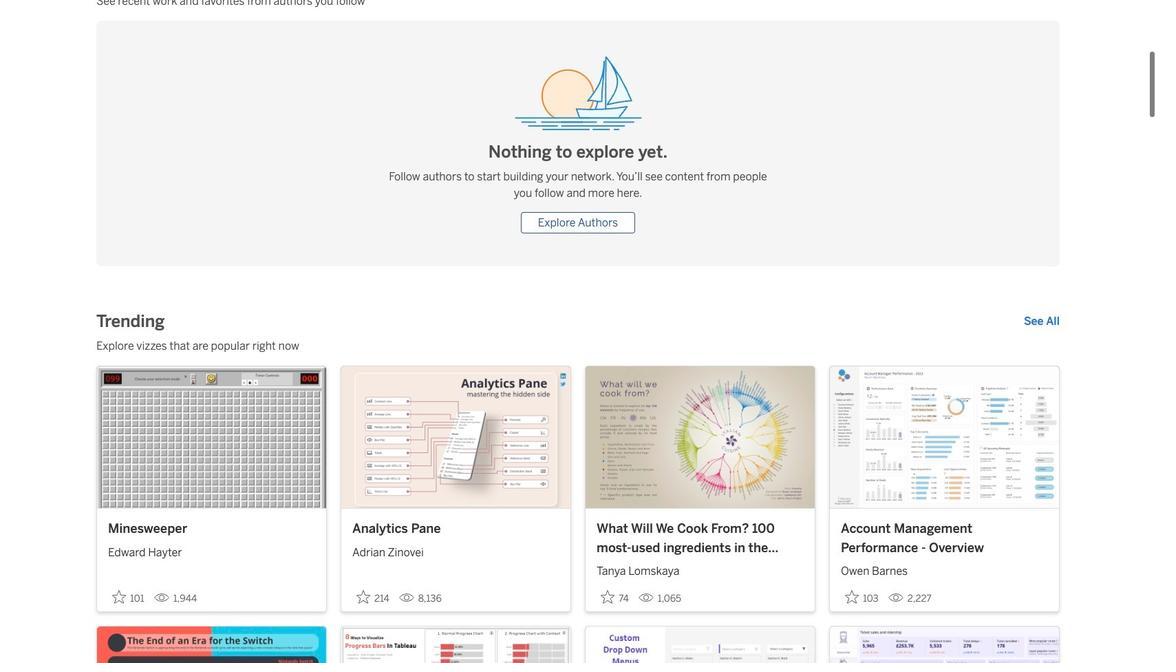 Task type: describe. For each thing, give the bounding box(es) containing it.
workbook thumbnail image for fourth add favorite button from the left
[[830, 366, 1060, 508]]

see all trending element
[[1025, 313, 1060, 330]]

3 add favorite button from the left
[[597, 586, 633, 609]]

2 add favorite button from the left
[[353, 586, 394, 609]]

workbook thumbnail image for third add favorite button from the right
[[342, 366, 571, 508]]

workbook thumbnail image for 4th add favorite button from the right
[[97, 366, 326, 508]]

add favorite image for third add favorite button from the right
[[357, 590, 370, 604]]

explore vizzes that are popular right now element
[[96, 338, 1060, 355]]

add favorite image for fourth add favorite button from the left
[[846, 590, 859, 604]]



Task type: vqa. For each thing, say whether or not it's contained in the screenshot.
the right Viz
no



Task type: locate. For each thing, give the bounding box(es) containing it.
2 add favorite image from the left
[[357, 590, 370, 604]]

3 add favorite image from the left
[[601, 590, 615, 604]]

3 workbook thumbnail image from the left
[[586, 366, 815, 508]]

4 workbook thumbnail image from the left
[[830, 366, 1060, 508]]

workbook thumbnail image
[[97, 366, 326, 508], [342, 366, 571, 508], [586, 366, 815, 508], [830, 366, 1060, 508]]

add favorite image
[[112, 590, 126, 604], [357, 590, 370, 604], [601, 590, 615, 604], [846, 590, 859, 604]]

add favorite image for 4th add favorite button from the right
[[112, 590, 126, 604]]

2 workbook thumbnail image from the left
[[342, 366, 571, 508]]

add favorite image for 3rd add favorite button from left
[[601, 590, 615, 604]]

1 workbook thumbnail image from the left
[[97, 366, 326, 508]]

Add Favorite button
[[108, 586, 149, 609], [353, 586, 394, 609], [597, 586, 633, 609], [841, 586, 883, 609]]

4 add favorite image from the left
[[846, 590, 859, 604]]

1 add favorite button from the left
[[108, 586, 149, 609]]

4 add favorite button from the left
[[841, 586, 883, 609]]

trending heading
[[96, 311, 165, 333]]

1 add favorite image from the left
[[112, 590, 126, 604]]

workbook thumbnail image for 3rd add favorite button from left
[[586, 366, 815, 508]]

see recent work and favorites from authors you follow element
[[96, 0, 1060, 10]]



